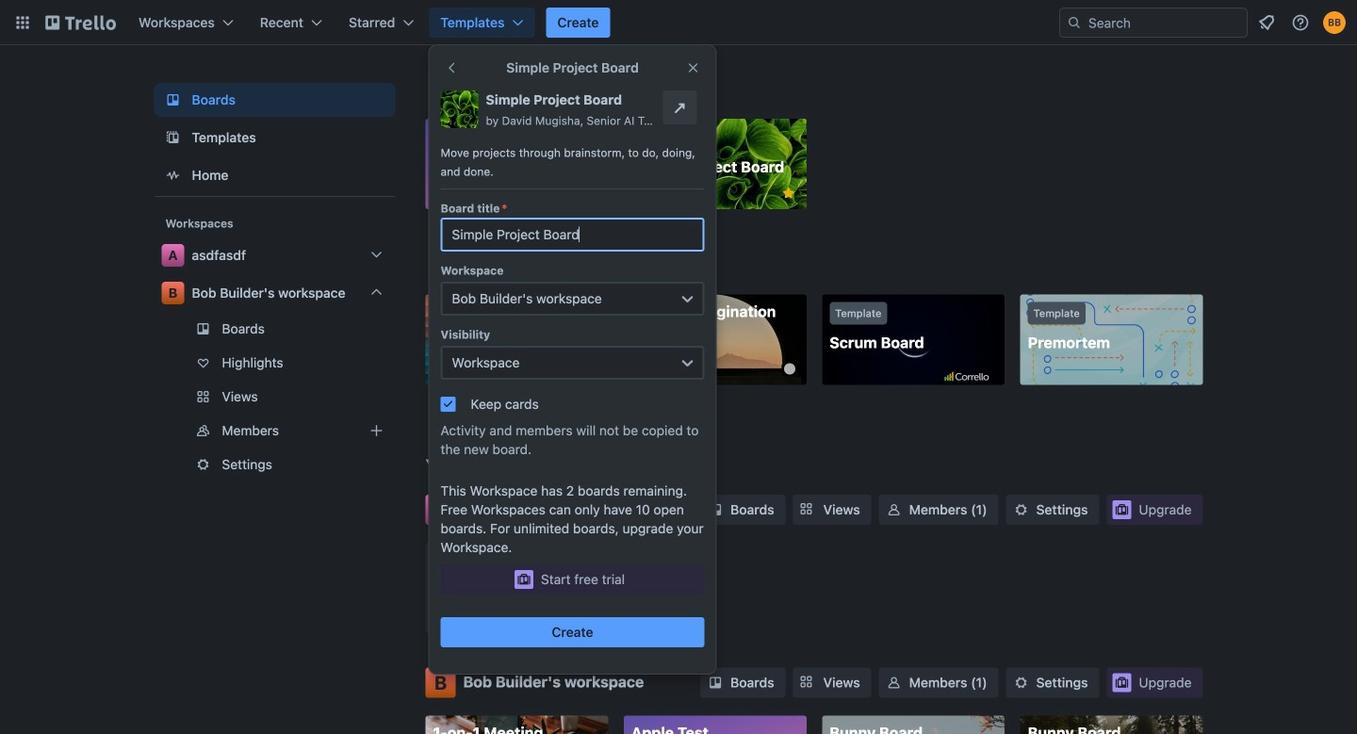 Task type: locate. For each thing, give the bounding box(es) containing it.
Search field
[[1082, 9, 1247, 36]]

sm image
[[1012, 501, 1031, 520], [706, 674, 725, 693], [885, 674, 904, 693]]

1 horizontal spatial sm image
[[885, 674, 904, 693]]

sm image
[[706, 501, 725, 520], [885, 501, 904, 520], [1012, 674, 1031, 693]]

0 horizontal spatial sm image
[[706, 674, 725, 693]]

None text field
[[441, 218, 705, 252]]

2 horizontal spatial sm image
[[1012, 501, 1031, 520]]

there is new activity on this board. image
[[784, 363, 796, 375]]

template board image
[[162, 126, 184, 149]]

home image
[[162, 164, 184, 187]]



Task type: describe. For each thing, give the bounding box(es) containing it.
open information menu image
[[1292, 13, 1311, 32]]

board image
[[162, 89, 184, 111]]

1 horizontal spatial sm image
[[885, 501, 904, 520]]

click to unstar this board. it will be removed from your starred list. image
[[780, 185, 797, 202]]

bob builder (bobbuilder40) image
[[1324, 11, 1346, 34]]

2 horizontal spatial sm image
[[1012, 674, 1031, 693]]

0 notifications image
[[1256, 11, 1279, 34]]

back to home image
[[45, 8, 116, 38]]

add image
[[365, 420, 388, 442]]

return to previous screen image
[[445, 60, 460, 75]]

search image
[[1067, 15, 1082, 30]]

0 horizontal spatial sm image
[[706, 501, 725, 520]]

primary element
[[0, 0, 1358, 45]]

close popover image
[[686, 60, 701, 75]]



Task type: vqa. For each thing, say whether or not it's contained in the screenshot.
Gary Orlando's On 1 board
no



